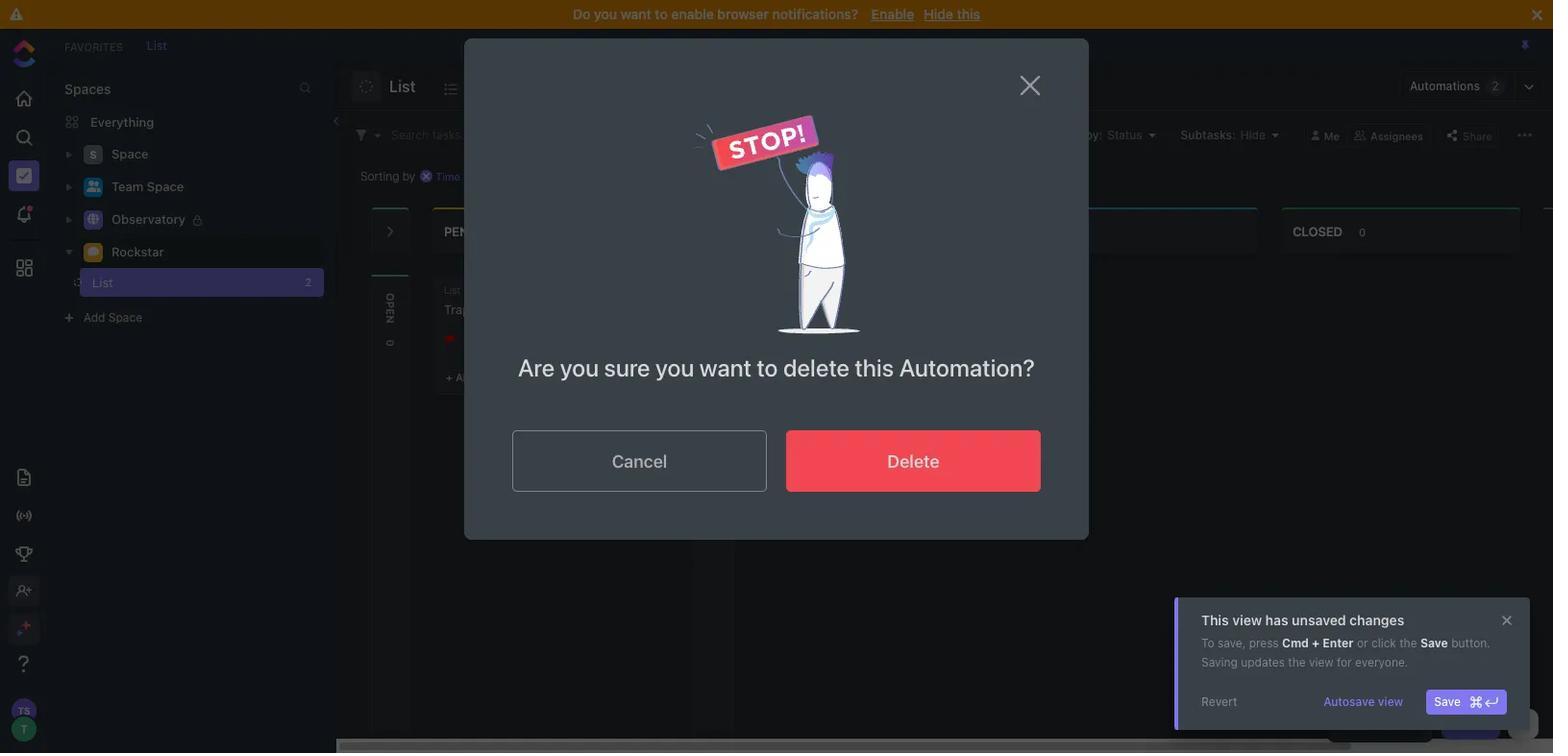 Task type: describe. For each thing, give the bounding box(es) containing it.
a
[[707, 338, 723, 347]]

updates
[[1241, 656, 1285, 670]]

pending
[[444, 224, 500, 239]]

Search tasks... text field
[[391, 122, 551, 149]]

me
[[1325, 129, 1340, 142]]

0 horizontal spatial e
[[385, 309, 397, 315]]

saving
[[1202, 656, 1238, 670]]

due
[[713, 170, 733, 182]]

everything link
[[49, 107, 336, 137]]

space for add space
[[108, 311, 142, 325]]

comment image
[[87, 246, 99, 258]]

time estimate
[[436, 170, 507, 182]]

revert button
[[1194, 690, 1246, 715]]

cmd
[[1282, 636, 1309, 651]]

space for team space
[[147, 179, 184, 194]]

trap
[[444, 302, 470, 317]]

+ add subtask
[[446, 371, 530, 383]]

hide
[[924, 6, 954, 22]]

automations
[[1410, 79, 1480, 93]]

revert
[[1202, 695, 1238, 709]]

closed
[[1293, 224, 1343, 239]]

spaces link
[[49, 81, 111, 97]]

automation?
[[899, 354, 1036, 382]]

to inside dialog
[[757, 354, 778, 382]]

0 vertical spatial list link
[[137, 38, 177, 52]]

globe image
[[87, 214, 99, 225]]

tasks...
[[432, 127, 471, 142]]

space link
[[112, 139, 311, 170]]

1 vertical spatial 2
[[305, 276, 311, 288]]

me button
[[1304, 124, 1348, 147]]

everyone.
[[1356, 656, 1409, 670]]

list up search tasks... text field
[[464, 81, 486, 97]]

enter
[[1323, 636, 1354, 651]]

has
[[1266, 612, 1289, 629]]

are you sure you want to delete this automation?
[[518, 354, 1036, 382]]

estimate
[[463, 170, 507, 182]]

button.
[[1452, 636, 1491, 651]]

0 horizontal spatial want
[[621, 6, 652, 22]]

you for are
[[560, 354, 599, 382]]

list inside list trap
[[444, 285, 461, 296]]

save,
[[1218, 636, 1246, 651]]

o
[[385, 293, 397, 302]]

search
[[391, 127, 429, 142]]

save inside the 'this view has unsaved changes to save, press cmd + enter or click the save button. saving updates the view for everyone.'
[[1421, 636, 1449, 651]]

sorting by
[[361, 169, 415, 183]]

are
[[518, 354, 555, 382]]

sure
[[604, 354, 650, 382]]

0 horizontal spatial p
[[385, 302, 397, 309]]

delete button
[[786, 431, 1041, 492]]

list down comment icon
[[92, 275, 113, 290]]

view for this
[[1233, 612, 1262, 629]]

c o l l a p s e d
[[707, 302, 723, 382]]

space inside the space link
[[112, 146, 149, 162]]

this inside dialog
[[855, 354, 894, 382]]

enable
[[671, 6, 714, 22]]

team
[[112, 179, 144, 194]]

autosave view button
[[1316, 690, 1411, 715]]

unsaved
[[1292, 612, 1347, 629]]

0 for o p e n
[[385, 340, 397, 347]]

sorting
[[361, 169, 399, 183]]

notifications?
[[773, 6, 859, 22]]

team space
[[112, 179, 184, 194]]

share button
[[1441, 124, 1499, 147]]

delete
[[888, 451, 940, 472]]

0 horizontal spatial the
[[1288, 656, 1306, 670]]

share
[[1463, 129, 1493, 142]]

autosave view
[[1324, 695, 1404, 709]]

0 for closed
[[1359, 225, 1366, 238]]

o
[[707, 312, 723, 322]]

list trap
[[444, 285, 470, 317]]

save button
[[1427, 690, 1507, 715]]

click
[[1372, 636, 1397, 651]]

spaces
[[64, 81, 111, 97]]

cancel button
[[512, 431, 767, 492]]

assignees button
[[1348, 124, 1431, 147]]

autosave
[[1324, 695, 1375, 709]]



Task type: vqa. For each thing, say whether or not it's contained in the screenshot.
1st in from the top of the page
no



Task type: locate. For each thing, give the bounding box(es) containing it.
0 vertical spatial 2
[[1492, 79, 1499, 93]]

you right do
[[594, 6, 617, 22]]

o p e n
[[385, 293, 397, 324]]

0 horizontal spatial add
[[84, 311, 105, 325]]

time
[[436, 170, 460, 182]]

list button
[[382, 65, 416, 108]]

save
[[1421, 636, 1449, 651], [1435, 695, 1461, 709]]

+ left subtask
[[446, 371, 453, 383]]

d
[[707, 372, 723, 382]]

1 vertical spatial e
[[707, 364, 723, 372]]

this
[[1202, 612, 1229, 629]]

1 horizontal spatial to
[[757, 354, 778, 382]]

0 vertical spatial the
[[1400, 636, 1418, 651]]

list up search
[[389, 78, 416, 95]]

space
[[112, 146, 149, 162], [147, 179, 184, 194], [108, 311, 142, 325]]

browser
[[718, 6, 769, 22]]

1 vertical spatial want
[[700, 354, 752, 382]]

0 horizontal spatial to
[[655, 6, 668, 22]]

to
[[1202, 636, 1215, 651]]

list up trap
[[444, 285, 461, 296]]

e down "a"
[[707, 364, 723, 372]]

save left the button.
[[1421, 636, 1449, 651]]

list right "favorites"
[[147, 38, 167, 52]]

or
[[1357, 636, 1369, 651]]

1 horizontal spatial e
[[707, 364, 723, 372]]

due date
[[713, 170, 759, 182]]

1 horizontal spatial +
[[1312, 636, 1320, 651]]

list link down rockstar
[[74, 268, 292, 297]]

1 vertical spatial add
[[456, 371, 479, 383]]

this right delete on the right of page
[[855, 354, 894, 382]]

s
[[707, 355, 723, 364]]

0 vertical spatial save
[[1421, 636, 1449, 651]]

p up n
[[385, 302, 397, 309]]

task
[[1467, 717, 1493, 732]]

enable
[[872, 6, 915, 22]]

press
[[1249, 636, 1279, 651]]

this
[[957, 6, 981, 22], [855, 354, 894, 382]]

save down the button.
[[1435, 695, 1461, 709]]

0 vertical spatial p
[[385, 302, 397, 309]]

l up "a"
[[707, 322, 723, 330]]

0 vertical spatial +
[[446, 371, 453, 383]]

to left enable
[[655, 6, 668, 22]]

space down rockstar
[[108, 311, 142, 325]]

1 horizontal spatial 2
[[1492, 79, 1499, 93]]

this right hide
[[957, 6, 981, 22]]

to
[[655, 6, 668, 22], [757, 354, 778, 382]]

1 horizontal spatial p
[[707, 347, 723, 355]]

1 vertical spatial p
[[707, 347, 723, 355]]

1 vertical spatial the
[[1288, 656, 1306, 670]]

blocked
[[768, 224, 827, 239]]

the right click
[[1400, 636, 1418, 651]]

space up team
[[112, 146, 149, 162]]

2 vertical spatial view
[[1378, 695, 1404, 709]]

list link up search tasks... text field
[[464, 73, 493, 110]]

space up observatory
[[147, 179, 184, 194]]

2 vertical spatial space
[[108, 311, 142, 325]]

list
[[147, 38, 167, 52], [389, 78, 416, 95], [464, 81, 486, 97], [92, 275, 113, 290], [444, 285, 461, 296]]

list link right "favorites"
[[137, 38, 177, 52]]

team space link
[[112, 172, 311, 203]]

you for do
[[594, 6, 617, 22]]

add down comment icon
[[84, 311, 105, 325]]

do
[[573, 6, 591, 22]]

1 horizontal spatial the
[[1400, 636, 1418, 651]]

0 for blocked
[[843, 225, 850, 238]]

0 vertical spatial add
[[84, 311, 105, 325]]

want
[[621, 6, 652, 22], [700, 354, 752, 382]]

p up 'd'
[[707, 347, 723, 355]]

1 vertical spatial save
[[1435, 695, 1461, 709]]

+ inside the 'this view has unsaved changes to save, press cmd + enter or click the save button. saving updates the view for everyone.'
[[1312, 636, 1320, 651]]

space inside team space link
[[147, 179, 184, 194]]

0 horizontal spatial 2
[[305, 276, 311, 288]]

2 vertical spatial list link
[[74, 268, 292, 297]]

do you want to enable browser notifications? enable hide this
[[573, 6, 981, 22]]

everything
[[90, 114, 154, 129]]

0
[[843, 225, 850, 238], [1081, 225, 1088, 238], [1359, 225, 1366, 238], [385, 340, 397, 347]]

l down the o
[[707, 330, 723, 338]]

want down "a"
[[700, 354, 752, 382]]

0 vertical spatial e
[[385, 309, 397, 315]]

user group image
[[86, 181, 100, 193]]

list link
[[137, 38, 177, 52], [464, 73, 493, 110], [74, 268, 292, 297]]

p
[[385, 302, 397, 309], [707, 347, 723, 355]]

2 l from the top
[[707, 330, 723, 338]]

1 vertical spatial space
[[147, 179, 184, 194]]

you
[[594, 6, 617, 22], [560, 354, 599, 382], [656, 354, 694, 382]]

1 horizontal spatial this
[[957, 6, 981, 22]]

you right the are
[[560, 354, 599, 382]]

1 horizontal spatial add
[[456, 371, 479, 383]]

the down the cmd
[[1288, 656, 1306, 670]]

2 horizontal spatial view
[[1378, 695, 1404, 709]]

view down everyone.
[[1378, 695, 1404, 709]]

observatory
[[112, 212, 186, 227]]

0 horizontal spatial this
[[855, 354, 894, 382]]

changes
[[1350, 612, 1405, 629]]

want inside dialog
[[700, 354, 752, 382]]

the
[[1400, 636, 1418, 651], [1288, 656, 1306, 670]]

c
[[707, 302, 723, 312]]

you left s
[[656, 354, 694, 382]]

e down o
[[385, 309, 397, 315]]

want right do
[[621, 6, 652, 22]]

add left subtask
[[456, 371, 479, 383]]

list inside list button
[[389, 78, 416, 95]]

view
[[1233, 612, 1262, 629], [1309, 656, 1334, 670], [1378, 695, 1404, 709]]

1 vertical spatial +
[[1312, 636, 1320, 651]]

view up save,
[[1233, 612, 1262, 629]]

view for autosave
[[1378, 695, 1404, 709]]

+
[[446, 371, 453, 383], [1312, 636, 1320, 651]]

0 horizontal spatial view
[[1233, 612, 1262, 629]]

rockstar
[[112, 244, 164, 260]]

0 vertical spatial view
[[1233, 612, 1262, 629]]

are you sure you want to delete this automation? dialog
[[464, 38, 1089, 540]]

search tasks...
[[391, 127, 471, 142]]

assignees
[[1371, 129, 1424, 142]]

by
[[403, 169, 415, 183]]

add space
[[84, 311, 142, 325]]

cancel
[[612, 451, 668, 472]]

to left delete on the right of page
[[757, 354, 778, 382]]

0 vertical spatial to
[[655, 6, 668, 22]]

for
[[1337, 656, 1352, 670]]

subtask
[[482, 371, 530, 383]]

save inside button
[[1435, 695, 1461, 709]]

l
[[707, 322, 723, 330], [707, 330, 723, 338]]

1 l from the top
[[707, 322, 723, 330]]

0 vertical spatial space
[[112, 146, 149, 162]]

1 horizontal spatial want
[[700, 354, 752, 382]]

observatory link
[[112, 205, 311, 236]]

1 vertical spatial this
[[855, 354, 894, 382]]

view left for
[[1309, 656, 1334, 670]]

view inside button
[[1378, 695, 1404, 709]]

date
[[736, 170, 759, 182]]

favorites
[[64, 40, 123, 52]]

1 horizontal spatial view
[[1309, 656, 1334, 670]]

1 vertical spatial to
[[757, 354, 778, 382]]

delete
[[783, 354, 850, 382]]

e
[[385, 309, 397, 315], [707, 364, 723, 372]]

1 vertical spatial view
[[1309, 656, 1334, 670]]

rockstar link
[[112, 237, 311, 268]]

n
[[385, 315, 397, 324]]

1 vertical spatial list link
[[464, 73, 493, 110]]

2
[[1492, 79, 1499, 93], [305, 276, 311, 288]]

+ right the cmd
[[1312, 636, 1320, 651]]

0 vertical spatial this
[[957, 6, 981, 22]]

0 horizontal spatial +
[[446, 371, 453, 383]]

0 vertical spatial want
[[621, 6, 652, 22]]

this view has unsaved changes to save, press cmd + enter or click the save button. saving updates the view for everyone.
[[1202, 612, 1491, 670]]



